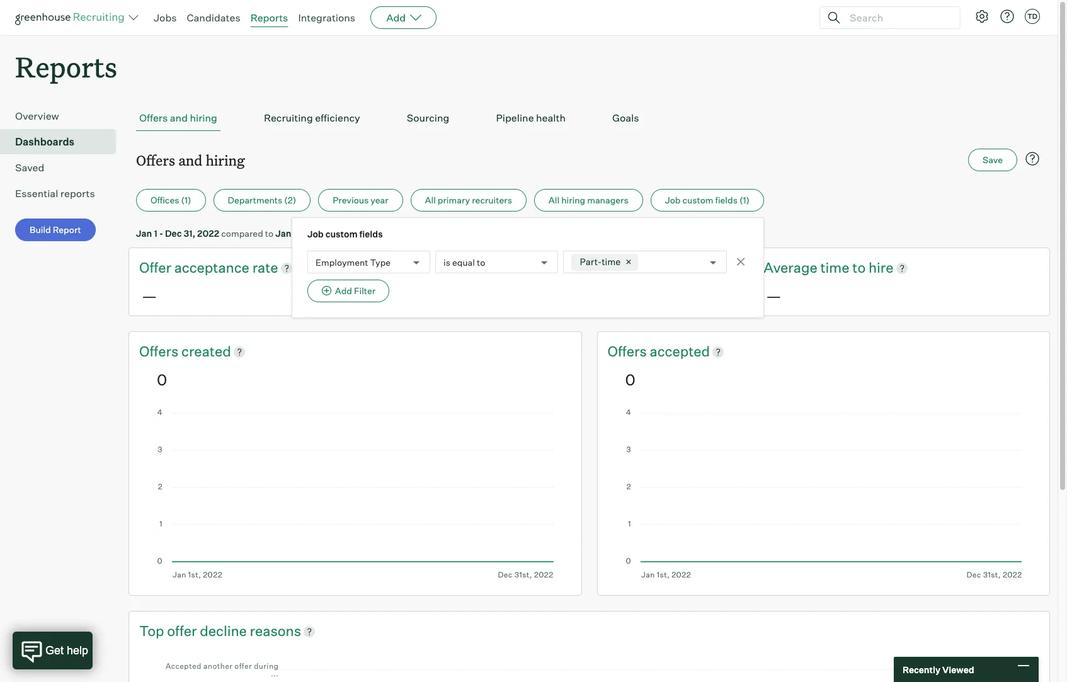 Task type: locate. For each thing, give the bounding box(es) containing it.
1 31, from the left
[[184, 228, 196, 239]]

1 average from the left
[[452, 259, 506, 276]]

1 down the (2)
[[293, 228, 297, 239]]

previous year button
[[318, 189, 403, 212]]

-
[[159, 228, 163, 239], [299, 228, 303, 239]]

2 0 from the left
[[626, 371, 636, 389]]

reports down greenhouse recruiting image
[[15, 48, 117, 85]]

td button
[[1026, 9, 1041, 24]]

job inside job custom fields (1) button
[[666, 195, 681, 206]]

1 horizontal spatial jan
[[276, 228, 291, 239]]

hire link
[[869, 259, 894, 278]]

fields for job custom fields (1)
[[716, 195, 738, 206]]

1 to link from the left
[[541, 259, 557, 278]]

2 average link from the left
[[764, 259, 821, 278]]

2 average time to from the left
[[764, 259, 869, 276]]

1 horizontal spatial average link
[[764, 259, 821, 278]]

overview link
[[15, 109, 111, 124]]

time left hire
[[821, 259, 850, 276]]

0 horizontal spatial to link
[[541, 259, 557, 278]]

1 all from the left
[[425, 195, 436, 206]]

all hiring managers button
[[534, 189, 643, 212]]

to link for hire
[[853, 259, 869, 278]]

2 horizontal spatial time
[[821, 259, 850, 276]]

goals
[[613, 112, 640, 124]]

1 horizontal spatial 1
[[293, 228, 297, 239]]

0 horizontal spatial 1
[[154, 228, 157, 239]]

0 for created
[[157, 371, 167, 389]]

1 horizontal spatial average time to
[[764, 259, 869, 276]]

time link left 'fill' link
[[509, 259, 541, 278]]

1 vertical spatial custom
[[326, 229, 358, 240]]

1 horizontal spatial time link
[[821, 259, 853, 278]]

2 vertical spatial hiring
[[562, 195, 586, 206]]

1 horizontal spatial offers link
[[608, 342, 650, 362]]

0 horizontal spatial job
[[308, 229, 324, 240]]

top link
[[139, 622, 167, 641]]

reports right candidates link
[[251, 11, 288, 24]]

1 horizontal spatial average
[[764, 259, 818, 276]]

dashboards
[[15, 136, 74, 148]]

dec
[[165, 228, 182, 239], [305, 228, 321, 239]]

offer link
[[139, 259, 174, 278]]

2 (1) from the left
[[740, 195, 750, 206]]

0 horizontal spatial dec
[[165, 228, 182, 239]]

0 horizontal spatial offers link
[[139, 342, 182, 362]]

— for offer
[[142, 287, 157, 306]]

0 horizontal spatial time
[[509, 259, 538, 276]]

0 horizontal spatial add
[[335, 286, 352, 296]]

1 horizontal spatial 0
[[626, 371, 636, 389]]

0 horizontal spatial fields
[[360, 229, 383, 240]]

jan
[[136, 228, 152, 239], [276, 228, 291, 239]]

Search text field
[[847, 9, 949, 27]]

equal
[[453, 257, 475, 268]]

pipeline
[[496, 112, 534, 124]]

all for all hiring managers
[[549, 195, 560, 206]]

1 horizontal spatial job
[[666, 195, 681, 206]]

1 offers link from the left
[[139, 342, 182, 362]]

1 horizontal spatial 31,
[[323, 228, 335, 239]]

0 horizontal spatial average
[[452, 259, 506, 276]]

0 horizontal spatial 31,
[[184, 228, 196, 239]]

primary
[[438, 195, 470, 206]]

average link for hire
[[764, 259, 821, 278]]

save button
[[969, 149, 1018, 172]]

departments (2) button
[[213, 189, 311, 212]]

all hiring managers
[[549, 195, 629, 206]]

1 vertical spatial reports
[[15, 48, 117, 85]]

0 horizontal spatial —
[[142, 287, 157, 306]]

31,
[[184, 228, 196, 239], [323, 228, 335, 239]]

fields
[[716, 195, 738, 206], [360, 229, 383, 240]]

dec down offices (1) button
[[165, 228, 182, 239]]

0 horizontal spatial jan
[[136, 228, 152, 239]]

0 vertical spatial fields
[[716, 195, 738, 206]]

job custom fields
[[308, 229, 383, 240]]

1 horizontal spatial dec
[[305, 228, 321, 239]]

1 horizontal spatial all
[[549, 195, 560, 206]]

2 time link from the left
[[821, 259, 853, 278]]

0 vertical spatial add
[[387, 11, 406, 24]]

hiring
[[190, 112, 217, 124], [206, 151, 245, 170], [562, 195, 586, 206]]

add inside button
[[335, 286, 352, 296]]

integrations
[[298, 11, 356, 24]]

build
[[30, 225, 51, 235]]

1 horizontal spatial reports
[[251, 11, 288, 24]]

time link
[[509, 259, 541, 278], [821, 259, 853, 278]]

add
[[387, 11, 406, 24], [335, 286, 352, 296]]

2 to link from the left
[[853, 259, 869, 278]]

0 vertical spatial job
[[666, 195, 681, 206]]

recruiting
[[264, 112, 313, 124]]

0 horizontal spatial all
[[425, 195, 436, 206]]

candidates link
[[187, 11, 241, 24]]

0 vertical spatial offers and hiring
[[139, 112, 217, 124]]

part-
[[580, 256, 602, 268]]

2 offers link from the left
[[608, 342, 650, 362]]

offices (1) button
[[136, 189, 206, 212]]

1 average link from the left
[[452, 259, 509, 278]]

and inside button
[[170, 112, 188, 124]]

sourcing button
[[404, 105, 453, 131]]

offers and hiring
[[139, 112, 217, 124], [136, 151, 245, 170]]

offers
[[139, 112, 168, 124], [136, 151, 175, 170], [139, 343, 182, 360], [608, 343, 650, 360]]

31, left 2021
[[323, 228, 335, 239]]

compared
[[221, 228, 263, 239]]

0 horizontal spatial average link
[[452, 259, 509, 278]]

2 1 from the left
[[293, 228, 297, 239]]

1 horizontal spatial custom
[[683, 195, 714, 206]]

jan up offer at the top of page
[[136, 228, 152, 239]]

0 horizontal spatial time link
[[509, 259, 541, 278]]

offers link for accepted
[[608, 342, 650, 362]]

1 1 from the left
[[154, 228, 157, 239]]

job for job custom fields
[[308, 229, 324, 240]]

xychart image
[[157, 410, 554, 580], [626, 410, 1022, 580], [157, 653, 1022, 683]]

0 vertical spatial and
[[170, 112, 188, 124]]

0 vertical spatial custom
[[683, 195, 714, 206]]

1 horizontal spatial (1)
[[740, 195, 750, 206]]

all left the primary
[[425, 195, 436, 206]]

viewed
[[943, 665, 975, 675]]

dashboards link
[[15, 134, 111, 150]]

1 vertical spatial offers and hiring
[[136, 151, 245, 170]]

job
[[666, 195, 681, 206], [308, 229, 324, 240]]

- down offices
[[159, 228, 163, 239]]

1 horizontal spatial to link
[[853, 259, 869, 278]]

0 horizontal spatial custom
[[326, 229, 358, 240]]

recruiting efficiency button
[[261, 105, 364, 131]]

pipeline health
[[496, 112, 566, 124]]

custom inside job custom fields (1) button
[[683, 195, 714, 206]]

accepted
[[650, 343, 711, 360]]

saved link
[[15, 160, 111, 175]]

1 horizontal spatial fields
[[716, 195, 738, 206]]

recently viewed
[[903, 665, 975, 675]]

1 0 from the left
[[157, 371, 167, 389]]

average time to for fill
[[452, 259, 557, 276]]

31, left the '2022'
[[184, 228, 196, 239]]

offers and hiring button
[[136, 105, 221, 131]]

offer
[[139, 259, 171, 276]]

sourcing
[[407, 112, 450, 124]]

2 — from the left
[[767, 287, 782, 306]]

1 vertical spatial and
[[179, 151, 203, 170]]

all left 'managers'
[[549, 195, 560, 206]]

tab list
[[136, 105, 1043, 131]]

1 time link from the left
[[509, 259, 541, 278]]

time link left the hire link
[[821, 259, 853, 278]]

0 for accepted
[[626, 371, 636, 389]]

jan down the (2)
[[276, 228, 291, 239]]

job for job custom fields (1)
[[666, 195, 681, 206]]

rate link
[[253, 259, 278, 278]]

job custom fields (1)
[[666, 195, 750, 206]]

0 horizontal spatial 0
[[157, 371, 167, 389]]

xychart image for accepted
[[626, 410, 1022, 580]]

decline
[[200, 623, 247, 640]]

add inside popup button
[[387, 11, 406, 24]]

pipeline health button
[[493, 105, 569, 131]]

to link
[[541, 259, 557, 278], [853, 259, 869, 278]]

add for add filter
[[335, 286, 352, 296]]

1 vertical spatial job
[[308, 229, 324, 240]]

—
[[142, 287, 157, 306], [767, 287, 782, 306]]

1 vertical spatial fields
[[360, 229, 383, 240]]

type
[[370, 257, 391, 268]]

0 horizontal spatial average time to
[[452, 259, 557, 276]]

essential reports link
[[15, 186, 111, 201]]

created link
[[182, 342, 231, 362]]

1 up offer at the top of page
[[154, 228, 157, 239]]

1 vertical spatial add
[[335, 286, 352, 296]]

2 average from the left
[[764, 259, 818, 276]]

0 vertical spatial hiring
[[190, 112, 217, 124]]

essential
[[15, 187, 58, 200]]

1 dec from the left
[[165, 228, 182, 239]]

offices
[[151, 195, 179, 206]]

0 horizontal spatial -
[[159, 228, 163, 239]]

td button
[[1023, 6, 1043, 26]]

time left "fill"
[[509, 259, 538, 276]]

all
[[425, 195, 436, 206], [549, 195, 560, 206]]

1 (1) from the left
[[181, 195, 191, 206]]

add filter
[[335, 286, 376, 296]]

1 average time to from the left
[[452, 259, 557, 276]]

0 horizontal spatial (1)
[[181, 195, 191, 206]]

1 - from the left
[[159, 228, 163, 239]]

fields for job custom fields
[[360, 229, 383, 240]]

and
[[170, 112, 188, 124], [179, 151, 203, 170]]

acceptance link
[[174, 259, 253, 278]]

custom
[[683, 195, 714, 206], [326, 229, 358, 240]]

dec left 2021
[[305, 228, 321, 239]]

fields inside button
[[716, 195, 738, 206]]

2 31, from the left
[[323, 228, 335, 239]]

1 horizontal spatial add
[[387, 11, 406, 24]]

to link for fill
[[541, 259, 557, 278]]

- left job custom fields
[[299, 228, 303, 239]]

recruiters
[[472, 195, 512, 206]]

1 horizontal spatial —
[[767, 287, 782, 306]]

(1)
[[181, 195, 191, 206], [740, 195, 750, 206]]

1 — from the left
[[142, 287, 157, 306]]

recruiting efficiency
[[264, 112, 360, 124]]

time for fill
[[509, 259, 538, 276]]

average
[[452, 259, 506, 276], [764, 259, 818, 276]]

time
[[602, 256, 621, 268], [509, 259, 538, 276], [821, 259, 850, 276]]

reports
[[251, 11, 288, 24], [15, 48, 117, 85]]

2 all from the left
[[549, 195, 560, 206]]

average time to
[[452, 259, 557, 276], [764, 259, 869, 276]]

integrations link
[[298, 11, 356, 24]]

1 horizontal spatial -
[[299, 228, 303, 239]]

offer acceptance
[[139, 259, 253, 276]]

time right "fill"
[[602, 256, 621, 268]]

hire
[[869, 259, 894, 276]]



Task type: vqa. For each thing, say whether or not it's contained in the screenshot.
offers and hiring BUTTON on the left of the page
yes



Task type: describe. For each thing, give the bounding box(es) containing it.
configure image
[[975, 9, 990, 24]]

efficiency
[[315, 112, 360, 124]]

reasons link
[[250, 622, 301, 641]]

offer
[[167, 623, 197, 640]]

offer link
[[167, 622, 200, 641]]

jobs
[[154, 11, 177, 24]]

all primary recruiters button
[[411, 189, 527, 212]]

recently
[[903, 665, 941, 675]]

1 horizontal spatial time
[[602, 256, 621, 268]]

average for hire
[[764, 259, 818, 276]]

offers link for created
[[139, 342, 182, 362]]

to right equal
[[477, 257, 486, 268]]

report
[[53, 225, 81, 235]]

0 horizontal spatial reports
[[15, 48, 117, 85]]

— for average
[[767, 287, 782, 306]]

top offer decline
[[139, 623, 250, 640]]

to left "fill"
[[541, 259, 554, 276]]

candidates
[[187, 11, 241, 24]]

rate
[[253, 259, 278, 276]]

save
[[983, 155, 1004, 165]]

2021
[[337, 228, 357, 239]]

faq image
[[1026, 151, 1041, 167]]

job custom fields (1) button
[[651, 189, 765, 212]]

reports
[[60, 187, 95, 200]]

saved
[[15, 161, 44, 174]]

average time to for hire
[[764, 259, 869, 276]]

xychart image for created
[[157, 410, 554, 580]]

accepted link
[[650, 342, 711, 362]]

build report
[[30, 225, 81, 235]]

employment type
[[316, 257, 391, 268]]

to right compared
[[265, 228, 274, 239]]

2 dec from the left
[[305, 228, 321, 239]]

jobs link
[[154, 11, 177, 24]]

filter
[[354, 286, 376, 296]]

year
[[371, 195, 389, 206]]

previous
[[333, 195, 369, 206]]

previous year
[[333, 195, 389, 206]]

fill link
[[557, 259, 572, 278]]

is
[[444, 257, 451, 268]]

employment
[[316, 257, 368, 268]]

reports link
[[251, 11, 288, 24]]

managers
[[588, 195, 629, 206]]

time link for hire
[[821, 259, 853, 278]]

essential reports
[[15, 187, 95, 200]]

departments (2)
[[228, 195, 296, 206]]

tab list containing offers and hiring
[[136, 105, 1043, 131]]

build report button
[[15, 219, 96, 242]]

decline link
[[200, 622, 250, 641]]

add filter button
[[308, 280, 390, 303]]

health
[[536, 112, 566, 124]]

add for add
[[387, 11, 406, 24]]

1 vertical spatial hiring
[[206, 151, 245, 170]]

add button
[[371, 6, 437, 29]]

average for fill
[[452, 259, 506, 276]]

acceptance
[[174, 259, 250, 276]]

part-time
[[580, 256, 621, 268]]

fill
[[557, 259, 572, 276]]

td
[[1028, 12, 1038, 21]]

average link for fill
[[452, 259, 509, 278]]

2 jan from the left
[[276, 228, 291, 239]]

top
[[139, 623, 164, 640]]

all primary recruiters
[[425, 195, 512, 206]]

0 vertical spatial reports
[[251, 11, 288, 24]]

time for hire
[[821, 259, 850, 276]]

time link for fill
[[509, 259, 541, 278]]

created
[[182, 343, 231, 360]]

reasons
[[250, 623, 301, 640]]

offices (1)
[[151, 195, 191, 206]]

2 - from the left
[[299, 228, 303, 239]]

custom for job custom fields (1)
[[683, 195, 714, 206]]

departments
[[228, 195, 283, 206]]

greenhouse recruiting image
[[15, 10, 129, 25]]

to left hire
[[853, 259, 866, 276]]

2022
[[197, 228, 220, 239]]

custom for job custom fields
[[326, 229, 358, 240]]

jan 1 - dec 31, 2022 compared to jan 1 - dec 31, 2021
[[136, 228, 357, 239]]

(2)
[[284, 195, 296, 206]]

offers inside button
[[139, 112, 168, 124]]

1 jan from the left
[[136, 228, 152, 239]]

overview
[[15, 110, 59, 122]]

is equal to
[[444, 257, 486, 268]]

goals button
[[610, 105, 643, 131]]

all for all primary recruiters
[[425, 195, 436, 206]]

offers and hiring inside button
[[139, 112, 217, 124]]



